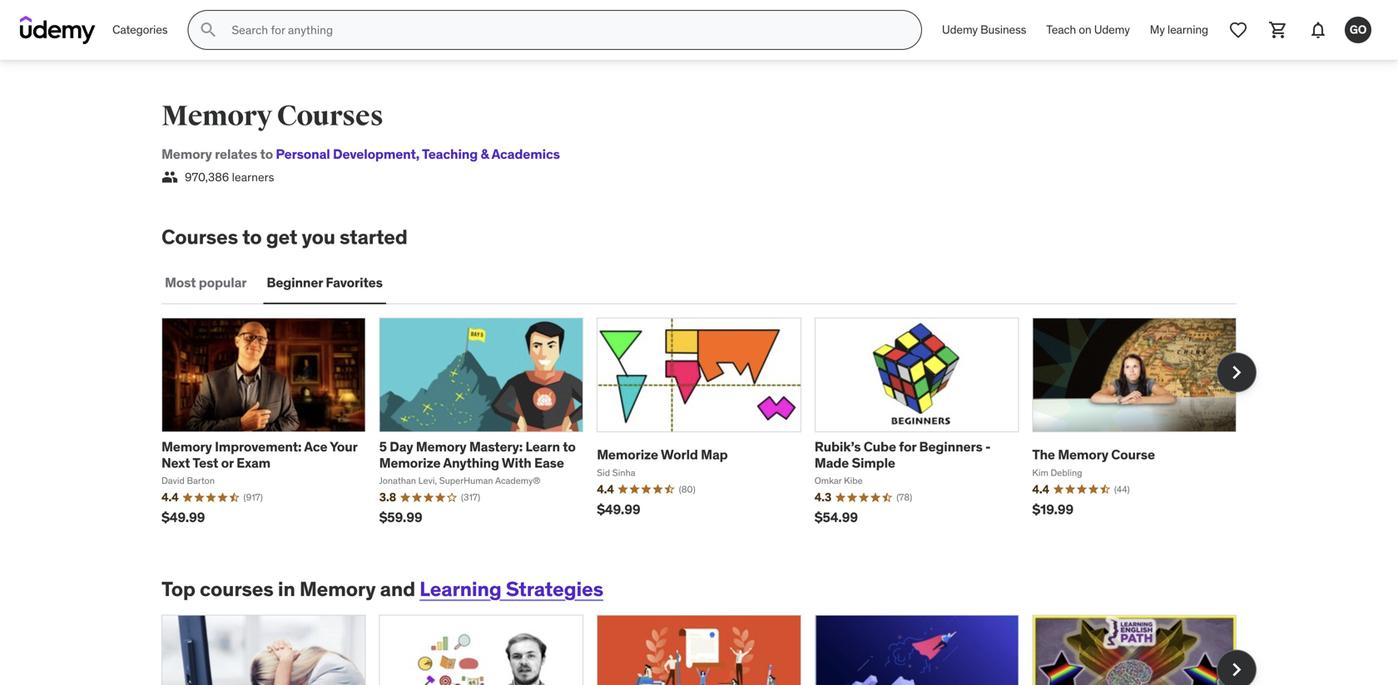 Task type: vqa. For each thing, say whether or not it's contained in the screenshot.
Academics
yes



Task type: describe. For each thing, give the bounding box(es) containing it.
beginner favorites
[[267, 274, 383, 291]]

teaching
[[422, 146, 478, 163]]

learners
[[232, 170, 274, 185]]

learning strategies link
[[420, 577, 603, 602]]

next
[[161, 455, 190, 472]]

memory right the the
[[1058, 447, 1108, 464]]

or
[[221, 455, 234, 472]]

beginner
[[267, 274, 323, 291]]

categories button
[[102, 10, 178, 50]]

2 carousel element from the top
[[161, 615, 1257, 686]]

1 horizontal spatial memorize
[[597, 447, 658, 464]]

memorize world map link
[[597, 447, 728, 464]]

learning
[[1167, 22, 1208, 37]]

memory right in
[[299, 577, 376, 602]]

carousel element containing memory improvement: ace your next test or exam
[[161, 318, 1257, 538]]

go
[[1350, 22, 1367, 37]]

anything
[[443, 455, 499, 472]]

memory courses
[[161, 99, 383, 134]]

business
[[980, 22, 1026, 37]]

cube
[[864, 439, 896, 456]]

personal
[[276, 146, 330, 163]]

teaching & academics link
[[416, 146, 560, 163]]

map
[[701, 447, 728, 464]]

5 day memory mastery: learn to memorize anything with ease
[[379, 439, 576, 472]]

memory inside '5 day memory mastery: learn to memorize anything with ease'
[[416, 439, 466, 456]]

udemy image
[[20, 16, 96, 44]]

memory inside memory improvement: ace your next test or exam
[[161, 439, 212, 456]]

teach on udemy link
[[1036, 10, 1140, 50]]

on
[[1079, 22, 1091, 37]]

ease
[[534, 455, 564, 472]]

teach on udemy
[[1046, 22, 1130, 37]]

my learning link
[[1140, 10, 1218, 50]]

0 vertical spatial to
[[260, 146, 273, 163]]

970,386
[[185, 170, 229, 185]]

favorites
[[326, 274, 383, 291]]

udemy business
[[942, 22, 1026, 37]]

the memory course
[[1032, 447, 1155, 464]]

learning
[[420, 577, 502, 602]]

small image
[[161, 169, 178, 186]]

memorize world map
[[597, 447, 728, 464]]

with
[[502, 455, 531, 472]]

5
[[379, 439, 387, 456]]

mastery:
[[469, 439, 523, 456]]

beginners
[[919, 439, 982, 456]]

courses to get you started
[[161, 225, 408, 250]]

udemy inside 'link'
[[1094, 22, 1130, 37]]

top
[[161, 577, 195, 602]]

memorize inside '5 day memory mastery: learn to memorize anything with ease'
[[379, 455, 441, 472]]

your
[[330, 439, 357, 456]]

5 day memory mastery: learn to memorize anything with ease link
[[379, 439, 576, 472]]

memory improvement: ace your next test or exam
[[161, 439, 357, 472]]

memory relates to personal development teaching & academics
[[161, 146, 560, 163]]

most
[[165, 274, 196, 291]]

to inside '5 day memory mastery: learn to memorize anything with ease'
[[563, 439, 576, 456]]

beginner favorites button
[[263, 263, 386, 303]]

test
[[192, 455, 218, 472]]

get
[[266, 225, 297, 250]]



Task type: locate. For each thing, give the bounding box(es) containing it.
exam
[[236, 455, 270, 472]]

course
[[1111, 447, 1155, 464]]

carousel element
[[161, 318, 1257, 538], [161, 615, 1257, 686]]

0 horizontal spatial memorize
[[379, 455, 441, 472]]

teach
[[1046, 22, 1076, 37]]

started
[[340, 225, 408, 250]]

rubik's
[[814, 439, 861, 456]]

to
[[260, 146, 273, 163], [242, 225, 262, 250], [563, 439, 576, 456]]

academics
[[491, 146, 560, 163]]

the memory course link
[[1032, 447, 1155, 464]]

next image
[[1223, 360, 1250, 386], [1223, 657, 1250, 684]]

memory up relates
[[161, 99, 272, 134]]

the
[[1032, 447, 1055, 464]]

go link
[[1338, 10, 1378, 50]]

my
[[1150, 22, 1165, 37]]

wishlist image
[[1228, 20, 1248, 40]]

rubik's cube for beginners - made simple link
[[814, 439, 991, 472]]

world
[[661, 447, 698, 464]]

learn
[[525, 439, 560, 456]]

1 vertical spatial courses
[[161, 225, 238, 250]]

0 vertical spatial next image
[[1223, 360, 1250, 386]]

memory improvement: ace your next test or exam link
[[161, 439, 357, 472]]

1 vertical spatial carousel element
[[161, 615, 1257, 686]]

udemy left business
[[942, 22, 978, 37]]

1 horizontal spatial courses
[[277, 99, 383, 134]]

1 carousel element from the top
[[161, 318, 1257, 538]]

most popular
[[165, 274, 247, 291]]

ace
[[304, 439, 327, 456]]

categories
[[112, 22, 168, 37]]

in
[[278, 577, 295, 602]]

memorize
[[597, 447, 658, 464], [379, 455, 441, 472]]

personal development link
[[276, 146, 416, 163]]

strategies
[[506, 577, 603, 602]]

udemy
[[942, 22, 978, 37], [1094, 22, 1130, 37]]

shopping cart with 0 items image
[[1268, 20, 1288, 40]]

most popular button
[[161, 263, 250, 303]]

970,386 learners
[[185, 170, 274, 185]]

0 horizontal spatial courses
[[161, 225, 238, 250]]

2 udemy from the left
[[1094, 22, 1130, 37]]

you
[[302, 225, 335, 250]]

udemy business link
[[932, 10, 1036, 50]]

next image for 1st "carousel" 'element' from the bottom
[[1223, 657, 1250, 684]]

memorize left world
[[597, 447, 658, 464]]

courses
[[277, 99, 383, 134], [161, 225, 238, 250]]

for
[[899, 439, 916, 456]]

0 horizontal spatial udemy
[[942, 22, 978, 37]]

top courses in memory and learning strategies
[[161, 577, 603, 602]]

to up learners
[[260, 146, 273, 163]]

1 vertical spatial next image
[[1223, 657, 1250, 684]]

memory right day
[[416, 439, 466, 456]]

my learning
[[1150, 22, 1208, 37]]

memorize left anything
[[379, 455, 441, 472]]

to left get
[[242, 225, 262, 250]]

memory up small image
[[161, 146, 212, 163]]

1 next image from the top
[[1223, 360, 1250, 386]]

courses up most popular
[[161, 225, 238, 250]]

udemy right on
[[1094, 22, 1130, 37]]

memory
[[161, 99, 272, 134], [161, 146, 212, 163], [161, 439, 212, 456], [416, 439, 466, 456], [1058, 447, 1108, 464], [299, 577, 376, 602]]

&
[[481, 146, 489, 163]]

rubik's cube for beginners - made simple
[[814, 439, 991, 472]]

to right learn
[[563, 439, 576, 456]]

and
[[380, 577, 415, 602]]

-
[[985, 439, 991, 456]]

made
[[814, 455, 849, 472]]

1 udemy from the left
[[942, 22, 978, 37]]

Search for anything text field
[[228, 16, 901, 44]]

0 vertical spatial courses
[[277, 99, 383, 134]]

courses up personal development link
[[277, 99, 383, 134]]

memory left or
[[161, 439, 212, 456]]

next image for "carousel" 'element' containing memory improvement: ace your next test or exam
[[1223, 360, 1250, 386]]

simple
[[852, 455, 895, 472]]

submit search image
[[198, 20, 218, 40]]

popular
[[199, 274, 247, 291]]

courses
[[200, 577, 274, 602]]

1 vertical spatial to
[[242, 225, 262, 250]]

notifications image
[[1308, 20, 1328, 40]]

2 vertical spatial to
[[563, 439, 576, 456]]

0 vertical spatial carousel element
[[161, 318, 1257, 538]]

improvement:
[[215, 439, 302, 456]]

day
[[390, 439, 413, 456]]

1 horizontal spatial udemy
[[1094, 22, 1130, 37]]

development
[[333, 146, 416, 163]]

2 next image from the top
[[1223, 657, 1250, 684]]

relates
[[215, 146, 257, 163]]



